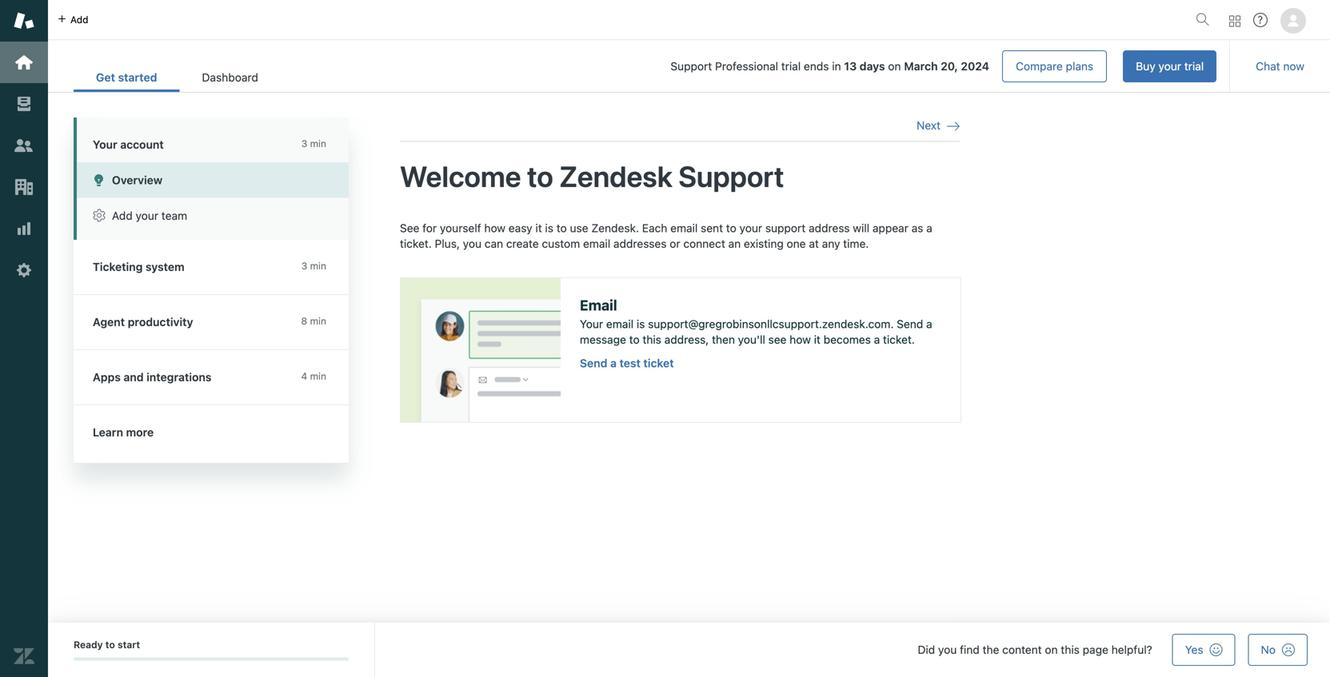 Task type: describe. For each thing, give the bounding box(es) containing it.
get started image
[[14, 52, 34, 73]]

your inside see for yourself how easy it is to use zendesk. each email sent to your support address will appear as a ticket. plus, you can create custom email addresses or connect an existing one at any time.
[[740, 222, 763, 235]]

to up the custom
[[557, 222, 567, 235]]

zendesk support image
[[14, 10, 34, 31]]

your inside email your email is support@gregrobinsonllcsupport.zendesk.com. send a message to this address, then you'll see how it becomes a ticket.
[[580, 317, 603, 331]]

reporting image
[[14, 218, 34, 239]]

the
[[983, 644, 1000, 657]]

2024
[[961, 60, 990, 73]]

buy your trial
[[1136, 60, 1204, 73]]

start
[[118, 640, 140, 651]]

each
[[642, 222, 668, 235]]

3 min for ticketing system
[[301, 260, 326, 272]]

team
[[161, 209, 187, 222]]

email your email is support@gregrobinsonllcsupport.zendesk.com. send a message to this address, then you'll see how it becomes a ticket.
[[580, 297, 933, 346]]

add your team
[[112, 209, 187, 222]]

see
[[768, 333, 787, 346]]

support@gregrobinsonllcsupport.zendesk.com.
[[648, 317, 894, 331]]

becomes
[[824, 333, 871, 346]]

compare plans button
[[1002, 50, 1107, 82]]

min for agent productivity
[[310, 316, 326, 327]]

dashboard
[[202, 71, 258, 84]]

get started
[[96, 71, 157, 84]]

you inside see for yourself how easy it is to use zendesk. each email sent to your support address will appear as a ticket. plus, you can create custom email addresses or connect an existing one at any time.
[[463, 237, 482, 251]]

welcome
[[400, 159, 521, 193]]

yes button
[[1173, 634, 1236, 666]]

in
[[832, 60, 841, 73]]

ready
[[74, 640, 103, 651]]

1 horizontal spatial on
[[1045, 644, 1058, 657]]

page
[[1083, 644, 1109, 657]]

your inside heading
[[93, 138, 117, 151]]

zendesk.
[[591, 222, 639, 235]]

one
[[787, 237, 806, 251]]

march
[[904, 60, 938, 73]]

send a test ticket link
[[580, 357, 674, 370]]

test
[[620, 357, 641, 370]]

4 min
[[301, 371, 326, 382]]

you'll
[[738, 333, 765, 346]]

min for ticketing system
[[310, 260, 326, 272]]

no button
[[1249, 634, 1308, 666]]

add
[[70, 14, 88, 25]]

apps and integrations
[[93, 371, 212, 384]]

next button
[[917, 118, 960, 133]]

add button
[[48, 0, 98, 39]]

1 vertical spatial support
[[679, 159, 784, 193]]

support professional trial ends in 13 days on march 20, 2024
[[671, 60, 990, 73]]

learn more button
[[74, 406, 346, 460]]

admin image
[[14, 260, 34, 281]]

20,
[[941, 60, 958, 73]]

address
[[809, 222, 850, 235]]

email inside email your email is support@gregrobinsonllcsupport.zendesk.com. send a message to this address, then you'll see how it becomes a ticket.
[[606, 317, 634, 331]]

find
[[960, 644, 980, 657]]

integrations
[[147, 371, 212, 384]]

professional
[[715, 60, 778, 73]]

to inside email your email is support@gregrobinsonllcsupport.zendesk.com. send a message to this address, then you'll see how it becomes a ticket.
[[629, 333, 640, 346]]

8
[[301, 316, 307, 327]]

plus,
[[435, 237, 460, 251]]

get help image
[[1254, 13, 1268, 27]]

account
[[120, 138, 164, 151]]

content
[[1003, 644, 1042, 657]]

zendesk products image
[[1230, 16, 1241, 27]]

create
[[506, 237, 539, 251]]

plans
[[1066, 60, 1094, 73]]

appear
[[873, 222, 909, 235]]

overview
[[112, 174, 163, 187]]

8 min
[[301, 316, 326, 327]]

compare plans
[[1016, 60, 1094, 73]]

3 min for your account
[[301, 138, 326, 149]]

welcome to zendesk support
[[400, 159, 784, 193]]

days
[[860, 60, 885, 73]]

your account
[[93, 138, 164, 151]]

yourself
[[440, 222, 481, 235]]

no
[[1261, 644, 1276, 657]]

as
[[912, 222, 924, 235]]

0 vertical spatial support
[[671, 60, 712, 73]]

easy
[[509, 222, 533, 235]]

or
[[670, 237, 680, 251]]

see for yourself how easy it is to use zendesk. each email sent to your support address will appear as a ticket. plus, you can create custom email addresses or connect an existing one at any time.
[[400, 222, 933, 251]]

compare
[[1016, 60, 1063, 73]]

a inside see for yourself how easy it is to use zendesk. each email sent to your support address will appear as a ticket. plus, you can create custom email addresses or connect an existing one at any time.
[[927, 222, 933, 235]]

use
[[570, 222, 588, 235]]

13
[[844, 60, 857, 73]]

4
[[301, 371, 307, 382]]

system
[[146, 260, 185, 274]]

ready to start
[[74, 640, 140, 651]]

example of email conversation inside of the ticketing system and the customer is asking the agent about reimbursement policy. image
[[401, 278, 561, 422]]

chat now button
[[1243, 50, 1318, 82]]

address,
[[665, 333, 709, 346]]

it inside email your email is support@gregrobinsonllcsupport.zendesk.com. send a message to this address, then you'll see how it becomes a ticket.
[[814, 333, 821, 346]]

1 horizontal spatial you
[[938, 644, 957, 657]]

will
[[853, 222, 870, 235]]

productivity
[[128, 316, 193, 329]]

your account heading
[[74, 118, 349, 162]]

buy your trial button
[[1123, 50, 1217, 82]]



Task type: locate. For each thing, give the bounding box(es) containing it.
0 vertical spatial is
[[545, 222, 554, 235]]

now
[[1284, 60, 1305, 73]]

0 vertical spatial this
[[643, 333, 662, 346]]

to up the 'easy'
[[527, 159, 553, 193]]

0 horizontal spatial is
[[545, 222, 554, 235]]

ends
[[804, 60, 829, 73]]

1 horizontal spatial trial
[[1185, 60, 1204, 73]]

1 vertical spatial how
[[790, 333, 811, 346]]

0 horizontal spatial it
[[536, 222, 542, 235]]

send
[[897, 317, 923, 331], [580, 357, 608, 370]]

ticketing system
[[93, 260, 185, 274]]

to left start
[[105, 640, 115, 651]]

0 vertical spatial your
[[93, 138, 117, 151]]

1 vertical spatial email
[[583, 237, 611, 251]]

0 vertical spatial it
[[536, 222, 542, 235]]

organizations image
[[14, 177, 34, 198]]

ticket. right becomes
[[883, 333, 915, 346]]

2 min from the top
[[310, 260, 326, 272]]

support
[[766, 222, 806, 235]]

time.
[[843, 237, 869, 251]]

main element
[[0, 0, 48, 678]]

0 horizontal spatial how
[[484, 222, 506, 235]]

2 horizontal spatial your
[[1159, 60, 1182, 73]]

how inside email your email is support@gregrobinsonllcsupport.zendesk.com. send a message to this address, then you'll see how it becomes a ticket.
[[790, 333, 811, 346]]

0 vertical spatial how
[[484, 222, 506, 235]]

to
[[527, 159, 553, 193], [557, 222, 567, 235], [726, 222, 737, 235], [629, 333, 640, 346], [105, 640, 115, 651]]

trial for your
[[1185, 60, 1204, 73]]

started
[[118, 71, 157, 84]]

1 horizontal spatial how
[[790, 333, 811, 346]]

1 horizontal spatial send
[[897, 317, 923, 331]]

1 horizontal spatial your
[[740, 222, 763, 235]]

then
[[712, 333, 735, 346]]

message
[[580, 333, 626, 346]]

trial
[[1185, 60, 1204, 73], [781, 60, 801, 73]]

0 vertical spatial 3
[[301, 138, 307, 149]]

is inside email your email is support@gregrobinsonllcsupport.zendesk.com. send a message to this address, then you'll see how it becomes a ticket.
[[637, 317, 645, 331]]

you down yourself
[[463, 237, 482, 251]]

on right days at top right
[[888, 60, 901, 73]]

0 vertical spatial email
[[671, 222, 698, 235]]

email down "use"
[[583, 237, 611, 251]]

send inside email your email is support@gregrobinsonllcsupport.zendesk.com. send a message to this address, then you'll see how it becomes a ticket.
[[897, 317, 923, 331]]

add your team button
[[77, 198, 349, 234]]

your right buy
[[1159, 60, 1182, 73]]

on right content
[[1045, 644, 1058, 657]]

support up sent
[[679, 159, 784, 193]]

send a test ticket
[[580, 357, 674, 370]]

custom
[[542, 237, 580, 251]]

your for add
[[136, 209, 158, 222]]

you
[[463, 237, 482, 251], [938, 644, 957, 657]]

your left account
[[93, 138, 117, 151]]

connect
[[684, 237, 725, 251]]

0 vertical spatial on
[[888, 60, 901, 73]]

support left professional
[[671, 60, 712, 73]]

1 vertical spatial on
[[1045, 644, 1058, 657]]

min
[[310, 138, 326, 149], [310, 260, 326, 272], [310, 316, 326, 327], [310, 371, 326, 382]]

you right did
[[938, 644, 957, 657]]

and
[[124, 371, 144, 384]]

0 vertical spatial 3 min
[[301, 138, 326, 149]]

this inside email your email is support@gregrobinsonllcsupport.zendesk.com. send a message to this address, then you'll see how it becomes a ticket.
[[643, 333, 662, 346]]

buy
[[1136, 60, 1156, 73]]

it left becomes
[[814, 333, 821, 346]]

apps
[[93, 371, 121, 384]]

1 vertical spatial 3
[[301, 260, 307, 272]]

0 horizontal spatial send
[[580, 357, 608, 370]]

it right the 'easy'
[[536, 222, 542, 235]]

email
[[580, 297, 617, 314]]

3 min inside your account heading
[[301, 138, 326, 149]]

0 horizontal spatial trial
[[781, 60, 801, 73]]

on
[[888, 60, 901, 73], [1045, 644, 1058, 657]]

add
[[112, 209, 133, 222]]

to up test
[[629, 333, 640, 346]]

0 horizontal spatial this
[[643, 333, 662, 346]]

your
[[1159, 60, 1182, 73], [136, 209, 158, 222], [740, 222, 763, 235]]

ticketing
[[93, 260, 143, 274]]

email up message in the left of the page
[[606, 317, 634, 331]]

4 min from the top
[[310, 371, 326, 382]]

get
[[96, 71, 115, 84]]

next
[[917, 119, 941, 132]]

ticket.
[[400, 237, 432, 251], [883, 333, 915, 346]]

views image
[[14, 94, 34, 114]]

1 vertical spatial your
[[580, 317, 603, 331]]

agent productivity
[[93, 316, 193, 329]]

how
[[484, 222, 506, 235], [790, 333, 811, 346]]

did you find the content on this page helpful?
[[918, 644, 1153, 657]]

ticket. inside email your email is support@gregrobinsonllcsupport.zendesk.com. send a message to this address, then you'll see how it becomes a ticket.
[[883, 333, 915, 346]]

section containing compare plans
[[294, 50, 1217, 82]]

sent
[[701, 222, 723, 235]]

it inside see for yourself how easy it is to use zendesk. each email sent to your support address will appear as a ticket. plus, you can create custom email addresses or connect an existing one at any time.
[[536, 222, 542, 235]]

tab list
[[74, 62, 281, 92]]

is inside see for yourself how easy it is to use zendesk. each email sent to your support address will appear as a ticket. plus, you can create custom email addresses or connect an existing one at any time.
[[545, 222, 554, 235]]

2 trial from the left
[[781, 60, 801, 73]]

ticket. down see
[[400, 237, 432, 251]]

your up message in the left of the page
[[580, 317, 603, 331]]

3 for system
[[301, 260, 307, 272]]

0 vertical spatial you
[[463, 237, 482, 251]]

1 horizontal spatial is
[[637, 317, 645, 331]]

agent
[[93, 316, 125, 329]]

min for apps and integrations
[[310, 371, 326, 382]]

2 3 min from the top
[[301, 260, 326, 272]]

1 vertical spatial this
[[1061, 644, 1080, 657]]

1 trial from the left
[[1185, 60, 1204, 73]]

customers image
[[14, 135, 34, 156]]

chat
[[1256, 60, 1281, 73]]

2 3 from the top
[[301, 260, 307, 272]]

trial left the ends
[[781, 60, 801, 73]]

more
[[126, 426, 154, 439]]

3 for account
[[301, 138, 307, 149]]

this up 'ticket'
[[643, 333, 662, 346]]

learn
[[93, 426, 123, 439]]

1 3 min from the top
[[301, 138, 326, 149]]

trial right buy
[[1185, 60, 1204, 73]]

1 vertical spatial 3 min
[[301, 260, 326, 272]]

at
[[809, 237, 819, 251]]

March 20, 2024 text field
[[904, 60, 990, 73]]

1 horizontal spatial this
[[1061, 644, 1080, 657]]

0 vertical spatial ticket.
[[400, 237, 432, 251]]

min inside your account heading
[[310, 138, 326, 149]]

can
[[485, 237, 503, 251]]

overview button
[[77, 162, 349, 198]]

0 horizontal spatial ticket.
[[400, 237, 432, 251]]

email
[[671, 222, 698, 235], [583, 237, 611, 251], [606, 317, 634, 331]]

for
[[423, 222, 437, 235]]

1 vertical spatial you
[[938, 644, 957, 657]]

learn more
[[93, 426, 154, 439]]

section
[[294, 50, 1217, 82]]

1 vertical spatial ticket.
[[883, 333, 915, 346]]

your inside section
[[1159, 60, 1182, 73]]

email up the or at the top right of page
[[671, 222, 698, 235]]

to up an
[[726, 222, 737, 235]]

yes
[[1185, 644, 1204, 657]]

1 vertical spatial send
[[580, 357, 608, 370]]

3 min
[[301, 138, 326, 149], [301, 260, 326, 272]]

1 3 from the top
[[301, 138, 307, 149]]

3 inside your account heading
[[301, 138, 307, 149]]

zendesk image
[[14, 646, 34, 667]]

1 horizontal spatial it
[[814, 333, 821, 346]]

dashboard tab
[[180, 62, 281, 92]]

0 horizontal spatial on
[[888, 60, 901, 73]]

chat now
[[1256, 60, 1305, 73]]

0 vertical spatial send
[[897, 317, 923, 331]]

3 min from the top
[[310, 316, 326, 327]]

addresses
[[614, 237, 667, 251]]

how right see
[[790, 333, 811, 346]]

tab list containing get started
[[74, 62, 281, 92]]

ticket
[[644, 357, 674, 370]]

how inside see for yourself how easy it is to use zendesk. each email sent to your support address will appear as a ticket. plus, you can create custom email addresses or connect an existing one at any time.
[[484, 222, 506, 235]]

1 vertical spatial it
[[814, 333, 821, 346]]

0 horizontal spatial your
[[93, 138, 117, 151]]

helpful?
[[1112, 644, 1153, 657]]

is up the custom
[[545, 222, 554, 235]]

1 horizontal spatial your
[[580, 317, 603, 331]]

1 min from the top
[[310, 138, 326, 149]]

is
[[545, 222, 554, 235], [637, 317, 645, 331]]

it
[[536, 222, 542, 235], [814, 333, 821, 346]]

did
[[918, 644, 935, 657]]

1 horizontal spatial ticket.
[[883, 333, 915, 346]]

trial inside button
[[1185, 60, 1204, 73]]

min for your account
[[310, 138, 326, 149]]

your right add
[[136, 209, 158, 222]]

0 horizontal spatial your
[[136, 209, 158, 222]]

your
[[93, 138, 117, 151], [580, 317, 603, 331]]

how up can
[[484, 222, 506, 235]]

2 vertical spatial email
[[606, 317, 634, 331]]

trial for professional
[[781, 60, 801, 73]]

1 vertical spatial is
[[637, 317, 645, 331]]

ticket. inside see for yourself how easy it is to use zendesk. each email sent to your support address will appear as a ticket. plus, you can create custom email addresses or connect an existing one at any time.
[[400, 237, 432, 251]]

your for buy
[[1159, 60, 1182, 73]]

0 horizontal spatial you
[[463, 237, 482, 251]]

a
[[927, 222, 933, 235], [926, 317, 933, 331], [874, 333, 880, 346], [610, 357, 617, 370]]

your up existing
[[740, 222, 763, 235]]

this left page on the right of page
[[1061, 644, 1080, 657]]

progress bar
[[74, 658, 349, 661]]

any
[[822, 237, 840, 251]]

is up test
[[637, 317, 645, 331]]

an
[[729, 237, 741, 251]]

zendesk
[[559, 159, 673, 193]]



Task type: vqa. For each thing, say whether or not it's contained in the screenshot.
the in to the right
no



